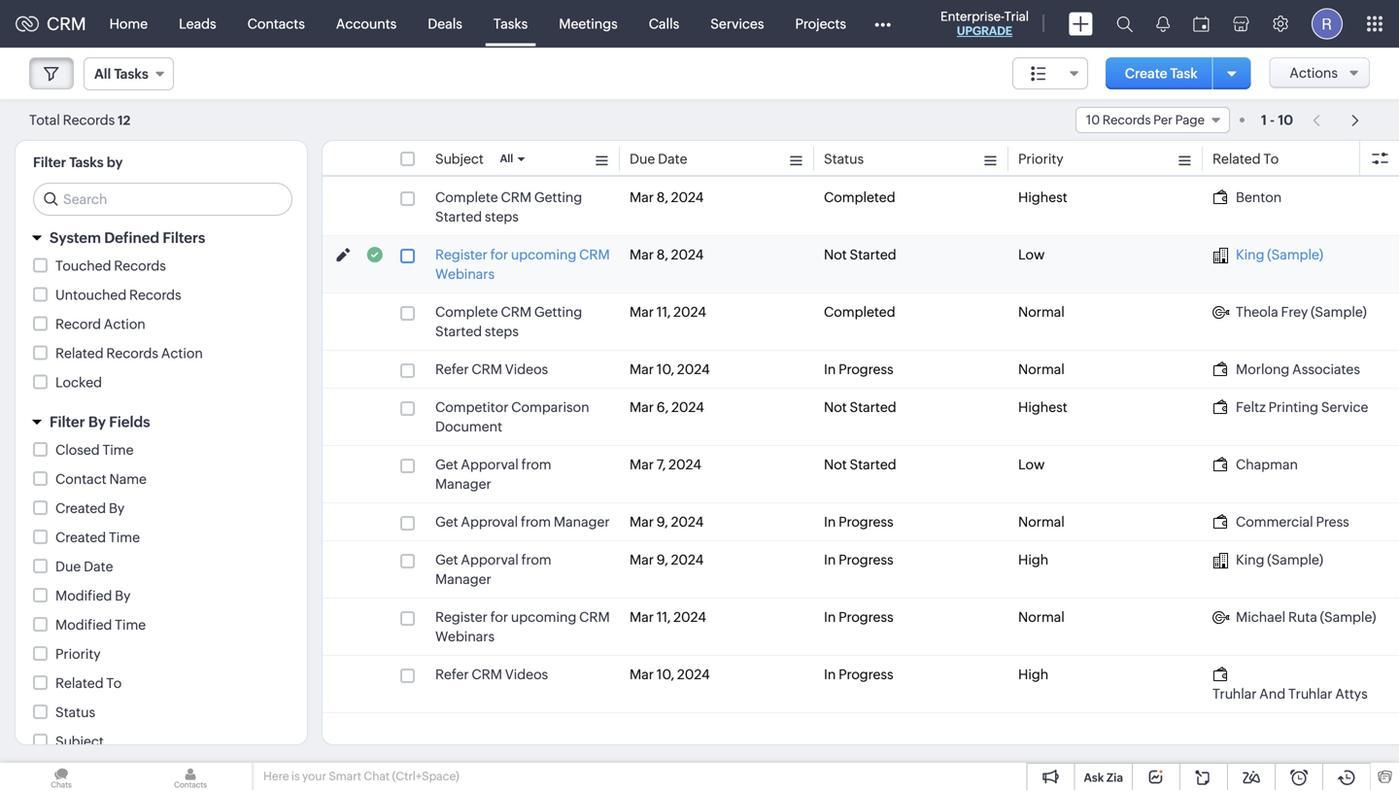 Task type: vqa. For each thing, say whether or not it's contained in the screenshot.
the Visits link
no



Task type: locate. For each thing, give the bounding box(es) containing it.
1 horizontal spatial date
[[658, 151, 688, 167]]

1 get apporval from manager link from the top
[[436, 455, 610, 494]]

register for upcoming crm webinars for mar 11, 2024
[[436, 610, 610, 645]]

1 vertical spatial mar 8, 2024
[[630, 247, 704, 262]]

2 completed from the top
[[824, 304, 896, 320]]

created
[[55, 501, 106, 516], [55, 530, 106, 545]]

related to down modified time
[[55, 676, 122, 691]]

10 records per page
[[1087, 113, 1205, 127]]

1 king (sample) link from the top
[[1213, 245, 1324, 264]]

0 vertical spatial apporval
[[461, 457, 519, 472]]

9 mar from the top
[[630, 610, 654, 625]]

all for all tasks
[[94, 66, 111, 82]]

due date
[[630, 151, 688, 167], [55, 559, 113, 575]]

filter
[[33, 155, 66, 170], [50, 414, 85, 431]]

1 vertical spatial due
[[55, 559, 81, 575]]

highest for not started
[[1019, 400, 1068, 415]]

started for comparison
[[850, 400, 897, 415]]

filters
[[163, 229, 205, 246]]

1 11, from the top
[[657, 304, 671, 320]]

meetings link
[[544, 0, 634, 47]]

profile image
[[1312, 8, 1343, 39]]

king (sample) link down benton
[[1213, 245, 1324, 264]]

apporval
[[461, 457, 519, 472], [461, 552, 519, 568]]

normal for commercial press
[[1019, 514, 1065, 530]]

1 vertical spatial getting
[[535, 304, 583, 320]]

truhlar right and
[[1289, 686, 1333, 702]]

action
[[104, 316, 146, 332], [161, 346, 203, 361]]

apporval down document
[[461, 457, 519, 472]]

2 highest from the top
[[1019, 400, 1068, 415]]

1 horizontal spatial status
[[824, 151, 864, 167]]

1 refer from the top
[[436, 362, 469, 377]]

manager up approval
[[436, 476, 492, 492]]

time
[[103, 442, 134, 458], [109, 530, 140, 545], [115, 617, 146, 633]]

touched records
[[55, 258, 166, 274]]

3 not from the top
[[824, 457, 847, 472]]

king down benton link
[[1237, 247, 1265, 262]]

2 refer from the top
[[436, 667, 469, 682]]

1 vertical spatial highest
[[1019, 400, 1068, 415]]

create menu image
[[1069, 12, 1094, 35]]

get for low
[[436, 457, 458, 472]]

1 vertical spatial date
[[84, 559, 113, 575]]

king (sample) up theola frey (sample) link
[[1237, 247, 1324, 262]]

0 vertical spatial from
[[522, 457, 552, 472]]

complete
[[436, 190, 498, 205], [436, 304, 498, 320]]

register for upcoming crm webinars for mar 8, 2024
[[436, 247, 610, 282]]

1 vertical spatial completed
[[824, 304, 896, 320]]

0 vertical spatial register
[[436, 247, 488, 262]]

completed for mar 8, 2024
[[824, 190, 896, 205]]

modified up modified time
[[55, 588, 112, 604]]

from right approval
[[521, 514, 551, 530]]

contact name
[[55, 471, 147, 487]]

2 mar 10, 2024 from the top
[[630, 667, 710, 682]]

1
[[1262, 112, 1268, 128]]

time for closed time
[[103, 442, 134, 458]]

2 complete crm getting started steps from the top
[[436, 304, 583, 339]]

2 not from the top
[[824, 400, 847, 415]]

2 steps from the top
[[485, 324, 519, 339]]

1 horizontal spatial due date
[[630, 151, 688, 167]]

apporval down approval
[[461, 552, 519, 568]]

0 vertical spatial not started
[[824, 247, 897, 262]]

benton link
[[1213, 188, 1282, 207]]

1 vertical spatial apporval
[[461, 552, 519, 568]]

10,
[[657, 362, 675, 377], [657, 667, 675, 682]]

0 vertical spatial action
[[104, 316, 146, 332]]

in progress
[[824, 362, 894, 377], [824, 514, 894, 530], [824, 552, 894, 568], [824, 610, 894, 625], [824, 667, 894, 682]]

in
[[824, 362, 836, 377], [824, 514, 836, 530], [824, 552, 836, 568], [824, 610, 836, 625], [824, 667, 836, 682]]

2 get apporval from manager from the top
[[436, 552, 552, 587]]

2 webinars from the top
[[436, 629, 495, 645]]

theola frey (sample)
[[1237, 304, 1368, 320]]

2 vertical spatial tasks
[[69, 155, 104, 170]]

tasks inside field
[[114, 66, 149, 82]]

complete crm getting started steps
[[436, 190, 583, 225], [436, 304, 583, 339]]

0 horizontal spatial related to
[[55, 676, 122, 691]]

1 vertical spatial action
[[161, 346, 203, 361]]

0 vertical spatial register for upcoming crm webinars
[[436, 247, 610, 282]]

2 king (sample) link from the top
[[1213, 550, 1324, 570]]

0 vertical spatial king
[[1237, 247, 1265, 262]]

videos for high
[[505, 667, 548, 682]]

videos
[[505, 362, 548, 377], [505, 667, 548, 682]]

1 highest from the top
[[1019, 190, 1068, 205]]

press
[[1317, 514, 1350, 530]]

get left approval
[[436, 514, 458, 530]]

apporval for mar 9, 2024
[[461, 552, 519, 568]]

1 apporval from the top
[[461, 457, 519, 472]]

action up related records action
[[104, 316, 146, 332]]

2 register for upcoming crm webinars from the top
[[436, 610, 610, 645]]

not
[[824, 247, 847, 262], [824, 400, 847, 415], [824, 457, 847, 472]]

contacts
[[248, 16, 305, 32]]

records for touched
[[114, 258, 166, 274]]

7,
[[657, 457, 666, 472]]

1 vertical spatial register for upcoming crm webinars
[[436, 610, 610, 645]]

11, for complete crm getting started steps
[[657, 304, 671, 320]]

progress for king (sample)
[[839, 552, 894, 568]]

2 mar 8, 2024 from the top
[[630, 247, 704, 262]]

(sample) up frey
[[1268, 247, 1324, 262]]

related up locked
[[55, 346, 104, 361]]

refer crm videos for high
[[436, 667, 548, 682]]

0 horizontal spatial 10
[[1087, 113, 1101, 127]]

not for mar 8, 2024
[[824, 247, 847, 262]]

0 vertical spatial steps
[[485, 209, 519, 225]]

0 vertical spatial modified
[[55, 588, 112, 604]]

row group
[[323, 179, 1400, 714]]

get apporval from manager up approval
[[436, 457, 552, 492]]

register for upcoming crm webinars link for mar 8, 2024
[[436, 245, 610, 284]]

1 refer crm videos from the top
[[436, 362, 548, 377]]

complete for mar 8, 2024
[[436, 190, 498, 205]]

Other Modules field
[[862, 8, 904, 39]]

1 vertical spatial register
[[436, 610, 488, 625]]

2 king (sample) from the top
[[1237, 552, 1324, 568]]

0 vertical spatial mar 10, 2024
[[630, 362, 710, 377]]

commercial
[[1237, 514, 1314, 530]]

1 steps from the top
[[485, 209, 519, 225]]

records down defined
[[114, 258, 166, 274]]

1 normal from the top
[[1019, 304, 1065, 320]]

modified for modified by
[[55, 588, 112, 604]]

1 refer crm videos link from the top
[[436, 360, 548, 379]]

mar for chapman link
[[630, 457, 654, 472]]

accounts
[[336, 16, 397, 32]]

1 horizontal spatial truhlar
[[1289, 686, 1333, 702]]

highest
[[1019, 190, 1068, 205], [1019, 400, 1068, 415]]

0 vertical spatial mar 11, 2024
[[630, 304, 707, 320]]

michael
[[1237, 610, 1286, 625]]

tasks right "deals" link
[[494, 16, 528, 32]]

completed
[[824, 190, 896, 205], [824, 304, 896, 320]]

in progress for truhlar
[[824, 667, 894, 682]]

mar for michael ruta (sample) link
[[630, 610, 654, 625]]

2024 for chapman link
[[669, 457, 702, 472]]

0 vertical spatial all
[[94, 66, 111, 82]]

1 - 10
[[1262, 112, 1294, 128]]

0 vertical spatial date
[[658, 151, 688, 167]]

2 vertical spatial get
[[436, 552, 458, 568]]

2 get apporval from manager link from the top
[[436, 550, 610, 589]]

1 get from the top
[[436, 457, 458, 472]]

2 videos from the top
[[505, 667, 548, 682]]

4 mar from the top
[[630, 362, 654, 377]]

from down get approval from manager link
[[522, 552, 552, 568]]

truhlar
[[1213, 686, 1257, 702], [1289, 686, 1333, 702]]

mar 8, 2024 for complete crm getting started steps
[[630, 190, 704, 205]]

created down created by
[[55, 530, 106, 545]]

webinars for mar 11, 2024
[[436, 629, 495, 645]]

untouched records
[[55, 287, 181, 303]]

0 vertical spatial videos
[[505, 362, 548, 377]]

2 mar 9, 2024 from the top
[[630, 552, 704, 568]]

1 horizontal spatial related to
[[1213, 151, 1280, 167]]

1 complete from the top
[[436, 190, 498, 205]]

truhlar left and
[[1213, 686, 1257, 702]]

calls
[[649, 16, 680, 32]]

time down modified by at bottom
[[115, 617, 146, 633]]

get down document
[[436, 457, 458, 472]]

refer crm videos for normal
[[436, 362, 548, 377]]

mar 10, 2024
[[630, 362, 710, 377], [630, 667, 710, 682]]

0 vertical spatial priority
[[1019, 151, 1064, 167]]

4 progress from the top
[[839, 610, 894, 625]]

logo image
[[16, 16, 39, 32]]

1 vertical spatial time
[[109, 530, 140, 545]]

by up modified time
[[115, 588, 131, 604]]

to down modified time
[[106, 676, 122, 691]]

priority down modified time
[[55, 646, 101, 662]]

5 progress from the top
[[839, 667, 894, 682]]

0 horizontal spatial truhlar
[[1213, 686, 1257, 702]]

truhlar and truhlar attys
[[1213, 686, 1368, 702]]

1 getting from the top
[[535, 190, 583, 205]]

0 vertical spatial get apporval from manager
[[436, 457, 552, 492]]

king down commercial
[[1237, 552, 1265, 568]]

mar 11, 2024
[[630, 304, 707, 320], [630, 610, 707, 625]]

register for upcoming crm webinars
[[436, 247, 610, 282], [436, 610, 610, 645]]

12
[[118, 113, 131, 128]]

2 in from the top
[[824, 514, 836, 530]]

10 mar from the top
[[630, 667, 654, 682]]

0 vertical spatial time
[[103, 442, 134, 458]]

by down name
[[109, 501, 125, 516]]

mar 9, 2024 for get apporval from manager
[[630, 552, 704, 568]]

related up benton link
[[1213, 151, 1261, 167]]

1 mar 10, 2024 from the top
[[630, 362, 710, 377]]

tasks link
[[478, 0, 544, 47]]

all
[[94, 66, 111, 82], [500, 153, 513, 165]]

0 vertical spatial manager
[[436, 476, 492, 492]]

register
[[436, 247, 488, 262], [436, 610, 488, 625]]

7 mar from the top
[[630, 514, 654, 530]]

time for modified time
[[115, 617, 146, 633]]

1 videos from the top
[[505, 362, 548, 377]]

0 vertical spatial due date
[[630, 151, 688, 167]]

complete crm getting started steps for mar 11, 2024
[[436, 304, 583, 339]]

by up closed time
[[88, 414, 106, 431]]

1 vertical spatial filter
[[50, 414, 85, 431]]

1 vertical spatial high
[[1019, 667, 1049, 682]]

1 low from the top
[[1019, 247, 1045, 262]]

2 progress from the top
[[839, 514, 894, 530]]

created down 'contact'
[[55, 501, 106, 516]]

modified for modified time
[[55, 617, 112, 633]]

2 getting from the top
[[535, 304, 583, 320]]

king (sample) down commercial press link
[[1237, 552, 1324, 568]]

0 horizontal spatial tasks
[[69, 155, 104, 170]]

1 vertical spatial 10,
[[657, 667, 675, 682]]

2 normal from the top
[[1019, 362, 1065, 377]]

1 mar from the top
[[630, 190, 654, 205]]

chapman link
[[1213, 455, 1299, 474]]

0 vertical spatial 9,
[[657, 514, 669, 530]]

2 vertical spatial not
[[824, 457, 847, 472]]

related to up benton link
[[1213, 151, 1280, 167]]

records down record action
[[106, 346, 158, 361]]

contacts link
[[232, 0, 321, 47]]

All Tasks field
[[84, 57, 174, 90]]

closed time
[[55, 442, 134, 458]]

2 high from the top
[[1019, 667, 1049, 682]]

normal for morlong associates
[[1019, 362, 1065, 377]]

2 low from the top
[[1019, 457, 1045, 472]]

2 in progress from the top
[[824, 514, 894, 530]]

mar 11, 2024 for complete crm getting started steps
[[630, 304, 707, 320]]

1 progress from the top
[[839, 362, 894, 377]]

0 vertical spatial tasks
[[494, 16, 528, 32]]

2 get from the top
[[436, 514, 458, 530]]

0 vertical spatial created
[[55, 501, 106, 516]]

1 vertical spatial get apporval from manager link
[[436, 550, 610, 589]]

2 vertical spatial not started
[[824, 457, 897, 472]]

None field
[[1013, 57, 1089, 89]]

by inside dropdown button
[[88, 414, 106, 431]]

crm
[[47, 14, 86, 34], [501, 190, 532, 205], [580, 247, 610, 262], [501, 304, 532, 320], [472, 362, 503, 377], [580, 610, 610, 625], [472, 667, 503, 682]]

4 normal from the top
[[1019, 610, 1065, 625]]

not for mar 6, 2024
[[824, 400, 847, 415]]

1 mar 11, 2024 from the top
[[630, 304, 707, 320]]

smart
[[329, 770, 362, 783]]

deals
[[428, 16, 463, 32]]

manager
[[436, 476, 492, 492], [554, 514, 610, 530], [436, 572, 492, 587]]

0 vertical spatial highest
[[1019, 190, 1068, 205]]

records
[[63, 112, 115, 128], [1103, 113, 1152, 127], [114, 258, 166, 274], [129, 287, 181, 303], [106, 346, 158, 361]]

high for truhlar and truhlar attys
[[1019, 667, 1049, 682]]

not started
[[824, 247, 897, 262], [824, 400, 897, 415], [824, 457, 897, 472]]

1 horizontal spatial tasks
[[114, 66, 149, 82]]

manager right approval
[[554, 514, 610, 530]]

5 in from the top
[[824, 667, 836, 682]]

time down 'fields'
[[103, 442, 134, 458]]

1 horizontal spatial action
[[161, 346, 203, 361]]

1 vertical spatial 8,
[[657, 247, 669, 262]]

upcoming for mar 11, 2024
[[511, 610, 577, 625]]

3 from from the top
[[522, 552, 552, 568]]

0 vertical spatial to
[[1264, 151, 1280, 167]]

10 right -
[[1279, 112, 1294, 128]]

9, for get apporval from manager
[[657, 552, 669, 568]]

king (sample) link
[[1213, 245, 1324, 264], [1213, 550, 1324, 570]]

1 for from the top
[[491, 247, 508, 262]]

related down modified time
[[55, 676, 104, 691]]

king (sample) link down commercial
[[1213, 550, 1324, 570]]

0 vertical spatial getting
[[535, 190, 583, 205]]

1 register for upcoming crm webinars from the top
[[436, 247, 610, 282]]

complete crm getting started steps link for mar 8, 2024
[[436, 188, 610, 227]]

in for king (sample)
[[824, 552, 836, 568]]

10
[[1279, 112, 1294, 128], [1087, 113, 1101, 127]]

2 mar from the top
[[630, 247, 654, 262]]

0 vertical spatial get apporval from manager link
[[436, 455, 610, 494]]

2 8, from the top
[[657, 247, 669, 262]]

4 in from the top
[[824, 610, 836, 625]]

0 vertical spatial get
[[436, 457, 458, 472]]

1 completed from the top
[[824, 190, 896, 205]]

records left 12 on the left of page
[[63, 112, 115, 128]]

get apporval from manager link down get approval from manager link
[[436, 550, 610, 589]]

5 in progress from the top
[[824, 667, 894, 682]]

page
[[1176, 113, 1205, 127]]

0 vertical spatial upcoming
[[511, 247, 577, 262]]

2024 for benton link
[[671, 190, 704, 205]]

Search text field
[[34, 184, 292, 215]]

create task
[[1126, 66, 1198, 81]]

records left per
[[1103, 113, 1152, 127]]

tasks up 12 on the left of page
[[114, 66, 149, 82]]

refer crm videos link for high
[[436, 665, 548, 684]]

2 refer crm videos from the top
[[436, 667, 548, 682]]

in progress for michael
[[824, 610, 894, 625]]

1 register for upcoming crm webinars link from the top
[[436, 245, 610, 284]]

0 vertical spatial by
[[88, 414, 106, 431]]

tasks for filter tasks by
[[69, 155, 104, 170]]

2024 for feltz printing service link
[[672, 400, 705, 415]]

2 refer crm videos link from the top
[[436, 665, 548, 684]]

2 9, from the top
[[657, 552, 669, 568]]

8, for register for upcoming crm webinars
[[657, 247, 669, 262]]

refer for normal
[[436, 362, 469, 377]]

services link
[[695, 0, 780, 47]]

from down competitor comparison document link
[[522, 457, 552, 472]]

high for king (sample)
[[1019, 552, 1049, 568]]

leads
[[179, 16, 216, 32]]

get
[[436, 457, 458, 472], [436, 514, 458, 530], [436, 552, 458, 568]]

get down get approval from manager
[[436, 552, 458, 568]]

register for mar 8, 2024
[[436, 247, 488, 262]]

king (sample) link for high
[[1213, 550, 1324, 570]]

from for normal
[[521, 514, 551, 530]]

3 normal from the top
[[1019, 514, 1065, 530]]

1 upcoming from the top
[[511, 247, 577, 262]]

mar 8, 2024 for register for upcoming crm webinars
[[630, 247, 704, 262]]

1 vertical spatial get apporval from manager
[[436, 552, 552, 587]]

get approval from manager link
[[436, 512, 610, 532]]

1 vertical spatial steps
[[485, 324, 519, 339]]

8, for complete crm getting started steps
[[657, 190, 669, 205]]

home link
[[94, 0, 163, 47]]

1 register from the top
[[436, 247, 488, 262]]

manager down approval
[[436, 572, 492, 587]]

2 vertical spatial time
[[115, 617, 146, 633]]

1 vertical spatial from
[[521, 514, 551, 530]]

records for related
[[106, 346, 158, 361]]

get apporval from manager for mar 9, 2024
[[436, 552, 552, 587]]

mar 7, 2024
[[630, 457, 702, 472]]

0 vertical spatial mar 9, 2024
[[630, 514, 704, 530]]

get apporval from manager
[[436, 457, 552, 492], [436, 552, 552, 587]]

time down created by
[[109, 530, 140, 545]]

1 vertical spatial king (sample)
[[1237, 552, 1324, 568]]

steps for mar 8, 2024
[[485, 209, 519, 225]]

1 in progress from the top
[[824, 362, 894, 377]]

mar
[[630, 190, 654, 205], [630, 247, 654, 262], [630, 304, 654, 320], [630, 362, 654, 377], [630, 400, 654, 415], [630, 457, 654, 472], [630, 514, 654, 530], [630, 552, 654, 568], [630, 610, 654, 625], [630, 667, 654, 682]]

1 not started from the top
[[824, 247, 897, 262]]

feltz printing service
[[1237, 400, 1369, 415]]

1 horizontal spatial priority
[[1019, 151, 1064, 167]]

contacts image
[[129, 763, 252, 790]]

1 modified from the top
[[55, 588, 112, 604]]

2 register from the top
[[436, 610, 488, 625]]

1 vertical spatial refer
[[436, 667, 469, 682]]

refer for high
[[436, 667, 469, 682]]

by for created
[[109, 501, 125, 516]]

2024 for truhlar and truhlar attys link
[[677, 667, 710, 682]]

1 vertical spatial for
[[491, 610, 508, 625]]

0 vertical spatial for
[[491, 247, 508, 262]]

low for chapman
[[1019, 457, 1045, 472]]

records inside 10 records per page field
[[1103, 113, 1152, 127]]

action up filter by fields dropdown button
[[161, 346, 203, 361]]

1 vertical spatial upcoming
[[511, 610, 577, 625]]

3 not started from the top
[[824, 457, 897, 472]]

all inside field
[[94, 66, 111, 82]]

2 apporval from the top
[[461, 552, 519, 568]]

benton
[[1237, 190, 1282, 205]]

1 vertical spatial videos
[[505, 667, 548, 682]]

1 complete crm getting started steps from the top
[[436, 190, 583, 225]]

0 vertical spatial subject
[[436, 151, 484, 167]]

1 high from the top
[[1019, 552, 1049, 568]]

from for low
[[522, 457, 552, 472]]

records down touched records
[[129, 287, 181, 303]]

1 vertical spatial low
[[1019, 457, 1045, 472]]

2 king from the top
[[1237, 552, 1265, 568]]

(sample) down commercial press
[[1268, 552, 1324, 568]]

1 9, from the top
[[657, 514, 669, 530]]

manager for high
[[436, 572, 492, 587]]

1 complete crm getting started steps link from the top
[[436, 188, 610, 227]]

1 king from the top
[[1237, 247, 1265, 262]]

2 complete crm getting started steps link from the top
[[436, 302, 610, 341]]

for for mar 11, 2024
[[491, 610, 508, 625]]

1 not from the top
[[824, 247, 847, 262]]

modified down modified by at bottom
[[55, 617, 112, 633]]

1 10, from the top
[[657, 362, 675, 377]]

search image
[[1117, 16, 1134, 32]]

mar 11, 2024 for register for upcoming crm webinars
[[630, 610, 707, 625]]

6 mar from the top
[[630, 457, 654, 472]]

0 vertical spatial king (sample) link
[[1213, 245, 1324, 264]]

0 vertical spatial 8,
[[657, 190, 669, 205]]

0 horizontal spatial priority
[[55, 646, 101, 662]]

3 in from the top
[[824, 552, 836, 568]]

related
[[1213, 151, 1261, 167], [55, 346, 104, 361], [55, 676, 104, 691]]

truhlar and truhlar attys link
[[1213, 665, 1388, 704]]

0 vertical spatial complete crm getting started steps link
[[436, 188, 610, 227]]

0 vertical spatial 10,
[[657, 362, 675, 377]]

due
[[630, 151, 656, 167], [55, 559, 81, 575]]

get apporval from manager down approval
[[436, 552, 552, 587]]

is
[[292, 770, 300, 783]]

in for truhlar and truhlar attys
[[824, 667, 836, 682]]

1 vertical spatial register for upcoming crm webinars link
[[436, 608, 610, 646]]

projects
[[796, 16, 847, 32]]

priority down size image on the right
[[1019, 151, 1064, 167]]

2 register for upcoming crm webinars link from the top
[[436, 608, 610, 646]]

get for normal
[[436, 514, 458, 530]]

1 vertical spatial due date
[[55, 559, 113, 575]]

to down -
[[1264, 151, 1280, 167]]

get for high
[[436, 552, 458, 568]]

2 for from the top
[[491, 610, 508, 625]]

2 created from the top
[[55, 530, 106, 545]]

0 vertical spatial filter
[[33, 155, 66, 170]]

0 vertical spatial completed
[[824, 190, 896, 205]]

1 mar 8, 2024 from the top
[[630, 190, 704, 205]]

to
[[1264, 151, 1280, 167], [106, 676, 122, 691]]

1 horizontal spatial due
[[630, 151, 656, 167]]

getting for mar 8, 2024
[[535, 190, 583, 205]]

1 vertical spatial mar 9, 2024
[[630, 552, 704, 568]]

5 mar from the top
[[630, 400, 654, 415]]

1 8, from the top
[[657, 190, 669, 205]]

progress for truhlar and truhlar attys
[[839, 667, 894, 682]]

1 in from the top
[[824, 362, 836, 377]]

11, for register for upcoming crm webinars
[[657, 610, 671, 625]]

3 get from the top
[[436, 552, 458, 568]]

2 modified from the top
[[55, 617, 112, 633]]

10 left per
[[1087, 113, 1101, 127]]

1 vertical spatial modified
[[55, 617, 112, 633]]

1 vertical spatial 9,
[[657, 552, 669, 568]]

3 progress from the top
[[839, 552, 894, 568]]

chats image
[[0, 763, 122, 790]]

started
[[436, 209, 482, 225], [850, 247, 897, 262], [436, 324, 482, 339], [850, 400, 897, 415], [850, 457, 897, 472]]

1 horizontal spatial all
[[500, 153, 513, 165]]

2024 for commercial press link
[[671, 514, 704, 530]]

webinars
[[436, 266, 495, 282], [436, 629, 495, 645]]

4 in progress from the top
[[824, 610, 894, 625]]

1 get apporval from manager from the top
[[436, 457, 552, 492]]

1 vertical spatial all
[[500, 153, 513, 165]]

2 11, from the top
[[657, 610, 671, 625]]

0 vertical spatial refer crm videos
[[436, 362, 548, 377]]

filter up closed
[[50, 414, 85, 431]]

filter inside dropdown button
[[50, 414, 85, 431]]

1 vertical spatial webinars
[[436, 629, 495, 645]]

priority
[[1019, 151, 1064, 167], [55, 646, 101, 662]]

related to
[[1213, 151, 1280, 167], [55, 676, 122, 691]]

1 vertical spatial priority
[[55, 646, 101, 662]]

get apporval from manager link up get approval from manager link
[[436, 455, 610, 494]]

get apporval from manager link for mar 9, 2024
[[436, 550, 610, 589]]

3 in progress from the top
[[824, 552, 894, 568]]

0 vertical spatial mar 8, 2024
[[630, 190, 704, 205]]

0 vertical spatial complete crm getting started steps
[[436, 190, 583, 225]]

normal for michael ruta (sample)
[[1019, 610, 1065, 625]]

filter down total
[[33, 155, 66, 170]]

2 complete from the top
[[436, 304, 498, 320]]

and
[[1260, 686, 1286, 702]]

mar for feltz printing service link
[[630, 400, 654, 415]]

tasks left the by
[[69, 155, 104, 170]]



Task type: describe. For each thing, give the bounding box(es) containing it.
signals element
[[1145, 0, 1182, 48]]

records for 10
[[1103, 113, 1152, 127]]

total records 12
[[29, 112, 131, 128]]

modified by
[[55, 588, 131, 604]]

enterprise-trial upgrade
[[941, 9, 1029, 37]]

ask
[[1084, 771, 1105, 785]]

videos for normal
[[505, 362, 548, 377]]

king for low
[[1237, 247, 1265, 262]]

in for commercial press
[[824, 514, 836, 530]]

created by
[[55, 501, 125, 516]]

mar 6, 2024
[[630, 400, 705, 415]]

filter by fields
[[50, 414, 150, 431]]

zia
[[1107, 771, 1124, 785]]

records for total
[[63, 112, 115, 128]]

meetings
[[559, 16, 618, 32]]

here
[[263, 770, 289, 783]]

ruta
[[1289, 610, 1318, 625]]

10, for normal
[[657, 362, 675, 377]]

2024 for michael ruta (sample) link
[[674, 610, 707, 625]]

morlong
[[1237, 362, 1290, 377]]

actions
[[1290, 65, 1339, 81]]

10 inside 10 records per page field
[[1087, 113, 1101, 127]]

per
[[1154, 113, 1173, 127]]

filter for filter tasks by
[[33, 155, 66, 170]]

mar for commercial press link
[[630, 514, 654, 530]]

by for filter
[[88, 414, 106, 431]]

create
[[1126, 66, 1168, 81]]

feltz
[[1237, 400, 1266, 415]]

1 vertical spatial related
[[55, 346, 104, 361]]

not started for mar 8, 2024
[[824, 247, 897, 262]]

untouched
[[55, 287, 127, 303]]

service
[[1322, 400, 1369, 415]]

filter for filter by fields
[[50, 414, 85, 431]]

locked
[[55, 375, 102, 390]]

1 vertical spatial subject
[[55, 734, 104, 750]]

by for modified
[[115, 588, 131, 604]]

touched
[[55, 258, 111, 274]]

filter by fields button
[[16, 405, 307, 439]]

8 mar from the top
[[630, 552, 654, 568]]

2 horizontal spatial tasks
[[494, 16, 528, 32]]

register for upcoming crm webinars link for mar 11, 2024
[[436, 608, 610, 646]]

modified time
[[55, 617, 146, 633]]

morlong associates
[[1237, 362, 1361, 377]]

apporval for mar 7, 2024
[[461, 457, 519, 472]]

commercial press link
[[1213, 512, 1350, 532]]

morlong associates link
[[1213, 360, 1361, 379]]

total
[[29, 112, 60, 128]]

0 vertical spatial status
[[824, 151, 864, 167]]

mar for benton link
[[630, 190, 654, 205]]

getting for mar 11, 2024
[[535, 304, 583, 320]]

chapman
[[1237, 457, 1299, 472]]

9, for get approval from manager
[[657, 514, 669, 530]]

theola
[[1237, 304, 1279, 320]]

completed for mar 11, 2024
[[824, 304, 896, 320]]

mar 10, 2024 for high
[[630, 667, 710, 682]]

started for for
[[850, 247, 897, 262]]

printing
[[1269, 400, 1319, 415]]

1 horizontal spatial 10
[[1279, 112, 1294, 128]]

in for morlong associates
[[824, 362, 836, 377]]

services
[[711, 16, 765, 32]]

complete for mar 11, 2024
[[436, 304, 498, 320]]

0 vertical spatial due
[[630, 151, 656, 167]]

0 horizontal spatial status
[[55, 705, 95, 720]]

1 horizontal spatial to
[[1264, 151, 1280, 167]]

0 horizontal spatial date
[[84, 559, 113, 575]]

mar for morlong associates link
[[630, 362, 654, 377]]

theola frey (sample) link
[[1213, 302, 1368, 322]]

system defined filters
[[50, 229, 205, 246]]

calendar image
[[1194, 16, 1210, 32]]

chat
[[364, 770, 390, 783]]

time for created time
[[109, 530, 140, 545]]

defined
[[104, 229, 159, 246]]

home
[[109, 16, 148, 32]]

mar 10, 2024 for normal
[[630, 362, 710, 377]]

(ctrl+space)
[[392, 770, 460, 783]]

in progress for commercial
[[824, 514, 894, 530]]

row group containing complete crm getting started steps
[[323, 179, 1400, 714]]

king for high
[[1237, 552, 1265, 568]]

closed
[[55, 442, 100, 458]]

all tasks
[[94, 66, 149, 82]]

commercial press
[[1237, 514, 1350, 530]]

enterprise-
[[941, 9, 1005, 24]]

2024 for theola frey (sample) link
[[674, 304, 707, 320]]

complete crm getting started steps link for mar 11, 2024
[[436, 302, 610, 341]]

highest for completed
[[1019, 190, 1068, 205]]

system defined filters button
[[16, 221, 307, 255]]

create task button
[[1106, 57, 1218, 89]]

10 Records Per Page field
[[1076, 107, 1231, 133]]

2 truhlar from the left
[[1289, 686, 1333, 702]]

leads link
[[163, 0, 232, 47]]

(sample) right frey
[[1312, 304, 1368, 320]]

0 horizontal spatial to
[[106, 676, 122, 691]]

accounts link
[[321, 0, 412, 47]]

10, for high
[[657, 667, 675, 682]]

in progress for king
[[824, 552, 894, 568]]

contact
[[55, 471, 107, 487]]

mar 9, 2024 for get approval from manager
[[630, 514, 704, 530]]

frey
[[1282, 304, 1309, 320]]

created time
[[55, 530, 140, 545]]

progress for morlong associates
[[839, 362, 894, 377]]

competitor comparison document
[[436, 400, 590, 435]]

profile element
[[1301, 0, 1355, 47]]

-
[[1271, 112, 1276, 128]]

1 truhlar from the left
[[1213, 686, 1257, 702]]

webinars for mar 8, 2024
[[436, 266, 495, 282]]

2 vertical spatial related
[[55, 676, 104, 691]]

all for all
[[500, 153, 513, 165]]

your
[[302, 770, 327, 783]]

in progress for morlong
[[824, 362, 894, 377]]

approval
[[461, 514, 518, 530]]

in for michael ruta (sample)
[[824, 610, 836, 625]]

calls link
[[634, 0, 695, 47]]

started for apporval
[[850, 457, 897, 472]]

(sample) right ruta
[[1321, 610, 1377, 625]]

projects link
[[780, 0, 862, 47]]

feltz printing service link
[[1213, 398, 1369, 417]]

related records action
[[55, 346, 203, 361]]

deals link
[[412, 0, 478, 47]]

create menu element
[[1058, 0, 1105, 47]]

low for king (sample)
[[1019, 247, 1045, 262]]

mar for truhlar and truhlar attys link
[[630, 667, 654, 682]]

steps for mar 11, 2024
[[485, 324, 519, 339]]

manager for low
[[436, 476, 492, 492]]

0 horizontal spatial due
[[55, 559, 81, 575]]

filter tasks by
[[33, 155, 123, 170]]

not started for mar 6, 2024
[[824, 400, 897, 415]]

1 horizontal spatial subject
[[436, 151, 484, 167]]

normal for theola frey (sample)
[[1019, 304, 1065, 320]]

size image
[[1031, 65, 1047, 83]]

ask zia
[[1084, 771, 1124, 785]]

fields
[[109, 414, 150, 431]]

trial
[[1005, 9, 1029, 24]]

progress for michael ruta (sample)
[[839, 610, 894, 625]]

king (sample) for low
[[1237, 247, 1324, 262]]

for for mar 8, 2024
[[491, 247, 508, 262]]

upgrade
[[957, 24, 1013, 37]]

search element
[[1105, 0, 1145, 48]]

get apporval from manager link for mar 7, 2024
[[436, 455, 610, 494]]

associates
[[1293, 362, 1361, 377]]

2024 for morlong associates link
[[677, 362, 710, 377]]

manager for normal
[[554, 514, 610, 530]]

task
[[1171, 66, 1198, 81]]

progress for commercial press
[[839, 514, 894, 530]]

by
[[107, 155, 123, 170]]

created for created by
[[55, 501, 106, 516]]

michael ruta (sample) link
[[1213, 608, 1377, 627]]

record
[[55, 316, 101, 332]]

complete crm getting started steps for mar 8, 2024
[[436, 190, 583, 225]]

attys
[[1336, 686, 1368, 702]]

comparison
[[512, 400, 590, 415]]

created for created time
[[55, 530, 106, 545]]

competitor comparison document link
[[436, 398, 610, 436]]

6,
[[657, 400, 669, 415]]

not started for mar 7, 2024
[[824, 457, 897, 472]]

mar for theola frey (sample) link
[[630, 304, 654, 320]]

signals image
[[1157, 16, 1170, 32]]

here is your smart chat (ctrl+space)
[[263, 770, 460, 783]]

tasks for all tasks
[[114, 66, 149, 82]]

record action
[[55, 316, 146, 332]]

from for high
[[522, 552, 552, 568]]

0 vertical spatial related
[[1213, 151, 1261, 167]]



